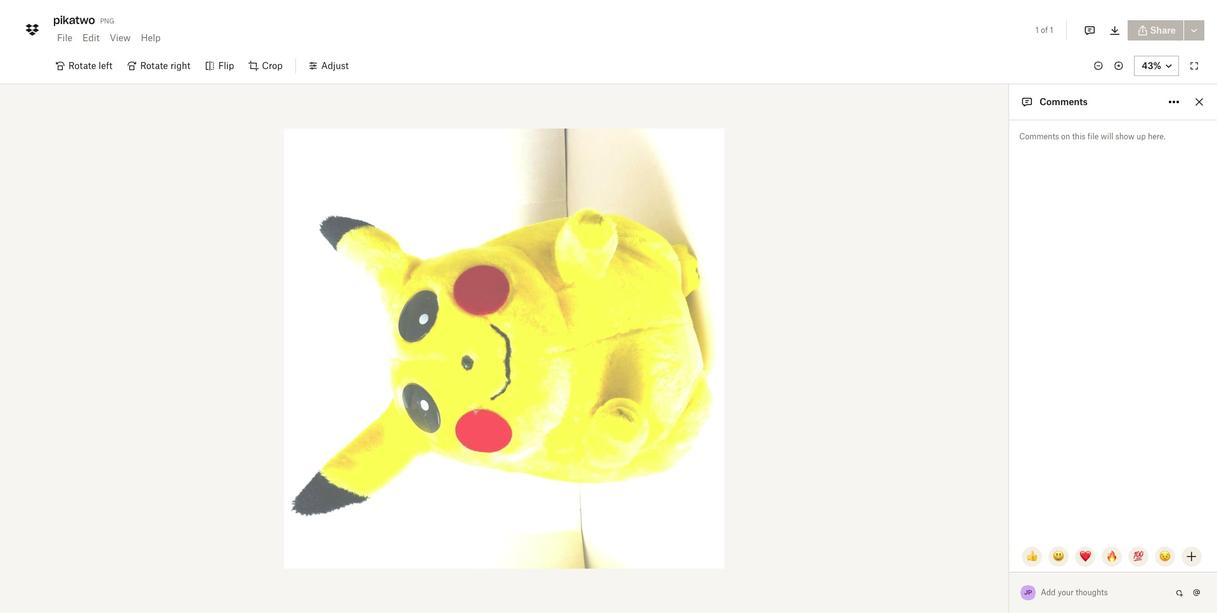 Task type: locate. For each thing, give the bounding box(es) containing it.
add your thoughts image
[[1042, 586, 1161, 600]]

1 1 from the left
[[1036, 25, 1039, 35]]

2 rotate from the left
[[140, 60, 168, 71]]

view
[[110, 32, 131, 43]]

file
[[1088, 132, 1099, 141]]

flip
[[218, 60, 234, 71]]

rotate left left
[[68, 60, 96, 71]]

up
[[1137, 132, 1146, 141]]

rotate left right
[[140, 60, 168, 71]]

1 left of
[[1036, 25, 1039, 35]]

0 vertical spatial comments
[[1040, 96, 1088, 107]]

here.
[[1148, 132, 1166, 141]]

1 rotate from the left
[[68, 60, 96, 71]]

😣 button
[[1155, 547, 1175, 567]]

1 horizontal spatial 1
[[1050, 25, 1053, 35]]

edit
[[82, 32, 100, 43]]

dropbox image
[[22, 19, 42, 40]]

help button
[[136, 28, 166, 48]]

of
[[1041, 25, 1048, 35]]

rotate
[[68, 60, 96, 71], [140, 60, 168, 71]]

jp
[[1024, 589, 1032, 597]]

file
[[57, 32, 72, 43]]

right
[[170, 60, 190, 71]]

comments left on
[[1019, 132, 1059, 141]]

adjust button
[[301, 56, 356, 76]]

rotate right button
[[120, 56, 198, 76]]

adjust
[[321, 60, 349, 71]]

❤️ button
[[1075, 547, 1096, 567]]

2 1 from the left
[[1050, 25, 1053, 35]]

left
[[99, 60, 112, 71]]

edit button
[[77, 28, 105, 48]]

1
[[1036, 25, 1039, 35], [1050, 25, 1053, 35]]

1 of 1
[[1036, 25, 1053, 35]]

1 vertical spatial comments
[[1019, 132, 1059, 141]]

0 horizontal spatial 1
[[1036, 25, 1039, 35]]

rotate left button
[[48, 56, 120, 76]]

1 horizontal spatial rotate
[[140, 60, 168, 71]]

❤️
[[1080, 552, 1091, 562]]

add your thoughts
[[1041, 588, 1108, 598]]

💯
[[1133, 552, 1144, 562]]

will
[[1101, 132, 1114, 141]]

comments up on
[[1040, 96, 1088, 107]]

comments
[[1040, 96, 1088, 107], [1019, 132, 1059, 141]]

😣
[[1160, 552, 1171, 562]]

view button
[[105, 28, 136, 48]]

rotate for rotate right
[[140, 60, 168, 71]]

🔥 button
[[1102, 547, 1122, 567]]

comments for comments on this file will show up here.
[[1019, 132, 1059, 141]]

1 right of
[[1050, 25, 1053, 35]]

43% button
[[1134, 56, 1179, 76]]

this
[[1072, 132, 1086, 141]]

crop
[[262, 60, 283, 71]]

rotate right
[[140, 60, 190, 71]]

0 horizontal spatial rotate
[[68, 60, 96, 71]]

rotate left
[[68, 60, 112, 71]]



Task type: describe. For each thing, give the bounding box(es) containing it.
🔥
[[1106, 552, 1118, 562]]

on
[[1061, 132, 1070, 141]]

pikatwo
[[53, 14, 95, 27]]

Add your thoughts text field
[[1042, 583, 1172, 604]]

comments for comments
[[1040, 96, 1088, 107]]

png
[[100, 15, 115, 25]]

💯 button
[[1129, 547, 1149, 567]]

pikatwo png
[[53, 14, 115, 27]]

flip button
[[198, 56, 242, 76]]

😃 button
[[1049, 547, 1069, 567]]

👍
[[1026, 552, 1038, 562]]

add
[[1041, 588, 1056, 598]]

crop button
[[242, 56, 290, 76]]

rotate for rotate left
[[68, 60, 96, 71]]

😃
[[1053, 552, 1064, 562]]

comments on this file will show up here.
[[1019, 132, 1166, 141]]

43%
[[1142, 60, 1161, 71]]

thoughts
[[1076, 588, 1108, 598]]

help
[[141, 32, 161, 43]]

show
[[1116, 132, 1135, 141]]

file button
[[52, 28, 77, 48]]

your
[[1058, 588, 1074, 598]]

close right sidebar image
[[1192, 94, 1207, 110]]

👍 button
[[1022, 547, 1042, 567]]



Task type: vqa. For each thing, say whether or not it's contained in the screenshot.
2 members
no



